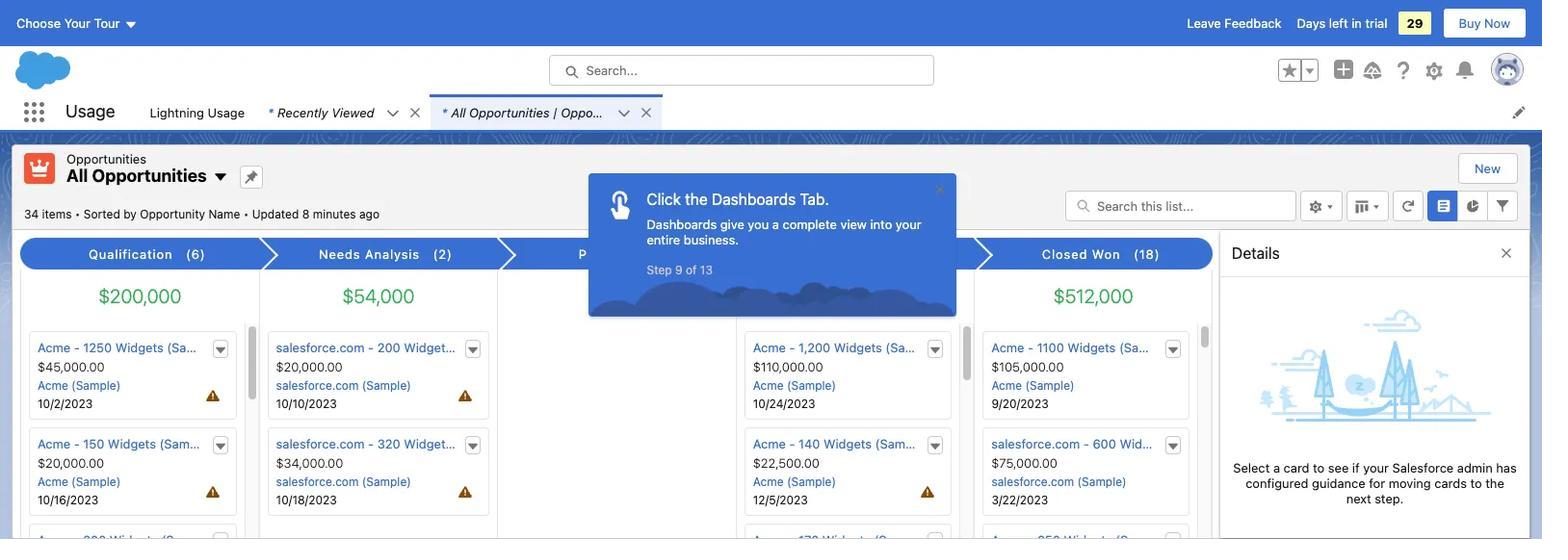 Task type: locate. For each thing, give the bounding box(es) containing it.
(sample) down the 200
[[362, 379, 411, 393]]

the right click on the top of the page
[[685, 191, 708, 208]]

needs
[[319, 247, 361, 262]]

1 horizontal spatial all
[[451, 105, 466, 120]]

acme (sample) link down $110,000.00
[[753, 379, 836, 393]]

widgets for 320
[[404, 436, 452, 452]]

widgets right 1,200
[[834, 340, 882, 356]]

(sample) right 150
[[159, 436, 212, 452]]

1100
[[1037, 340, 1064, 356]]

$512,000
[[1054, 285, 1133, 307]]

None search field
[[1065, 190, 1297, 221]]

salesforce.com - 200 widgets (sample) link
[[276, 340, 508, 356]]

1 horizontal spatial *
[[442, 105, 447, 120]]

(6)
[[186, 247, 206, 262]]

acme (sample) link down $45,000.00 on the left of page
[[38, 379, 121, 393]]

$54,000
[[342, 285, 415, 307]]

0 vertical spatial a
[[772, 217, 779, 232]]

$22,500.00 acme (sample) 12/5/2023
[[753, 456, 836, 508]]

acme (sample) link
[[38, 379, 121, 393], [753, 379, 836, 393], [992, 379, 1075, 393], [38, 475, 121, 489], [753, 475, 836, 489]]

- left 150
[[74, 436, 80, 452]]

(sample) down $45,000.00 on the left of page
[[71, 379, 121, 393]]

(18)
[[1134, 247, 1160, 262]]

leave feedback
[[1187, 15, 1282, 31]]

9/20/2023
[[992, 397, 1049, 411]]

- left the 200
[[368, 340, 374, 356]]

widgets right 320
[[404, 436, 452, 452]]

a left card
[[1273, 460, 1280, 476]]

(sample) right 320
[[455, 436, 508, 452]]

text default image right acme - 140 widgets (sample)
[[929, 440, 942, 454]]

$20,000.00
[[276, 359, 343, 375], [38, 456, 104, 471]]

see
[[1328, 460, 1349, 476]]

0 horizontal spatial the
[[685, 191, 708, 208]]

600
[[1093, 436, 1116, 452]]

0 horizontal spatial *
[[268, 105, 274, 120]]

widgets right the 200
[[404, 340, 452, 356]]

1 horizontal spatial a
[[1273, 460, 1280, 476]]

for
[[1369, 476, 1385, 491]]

has
[[1496, 460, 1517, 476]]

text default image
[[408, 106, 422, 119], [213, 344, 227, 357], [466, 344, 480, 357], [929, 344, 942, 357], [1167, 344, 1180, 357], [466, 440, 480, 454], [213, 536, 227, 539], [929, 536, 942, 539], [1167, 536, 1180, 539]]

10/16/2023
[[38, 493, 98, 508]]

usage right lightning
[[208, 105, 245, 120]]

(sample) inside the "$110,000.00 acme (sample) 10/24/2023"
[[787, 379, 836, 393]]

salesforce.com down $34,000.00
[[276, 475, 359, 489]]

opportunities
[[469, 105, 550, 120], [561, 105, 641, 120], [66, 151, 146, 167], [92, 166, 207, 186]]

list containing lightning usage
[[138, 94, 1542, 130]]

click
[[647, 191, 681, 208]]

(sample) inside $20,000.00 salesforce.com (sample) 10/10/2023
[[362, 379, 411, 393]]

0 horizontal spatial a
[[772, 217, 779, 232]]

your inside click the dashboards tab. dashboards give you a complete view into your entire business.
[[896, 217, 921, 232]]

(sample) down '600'
[[1077, 475, 1127, 489]]

$45,000.00 acme (sample) 10/2/2023
[[38, 359, 121, 411]]

1 vertical spatial a
[[1273, 460, 1280, 476]]

29
[[1407, 15, 1423, 31]]

1 * from the left
[[268, 105, 274, 120]]

acme up 9/20/2023
[[992, 379, 1022, 393]]

acme up $110,000.00
[[753, 340, 786, 356]]

acme inside $105,000.00 acme (sample) 9/20/2023
[[992, 379, 1022, 393]]

1 vertical spatial your
[[1363, 460, 1389, 476]]

text default image
[[639, 106, 653, 119], [386, 107, 399, 120], [617, 107, 631, 120], [213, 170, 228, 185], [213, 440, 227, 454], [929, 440, 942, 454], [1167, 440, 1180, 454]]

- left 140
[[789, 436, 795, 452]]

0 vertical spatial your
[[896, 217, 921, 232]]

new
[[1475, 161, 1501, 176]]

left
[[1329, 15, 1348, 31]]

usage up all opportunities
[[66, 101, 115, 122]]

- for 600
[[1084, 436, 1089, 452]]

select
[[1233, 460, 1270, 476]]

salesforce.com (sample) link down $34,000.00
[[276, 475, 411, 489]]

sorted
[[84, 207, 120, 221]]

$20,000.00 down 150
[[38, 456, 104, 471]]

$321,500
[[816, 285, 895, 307]]

1 vertical spatial all
[[66, 166, 88, 186]]

your right into
[[896, 217, 921, 232]]

acme
[[38, 340, 70, 356], [753, 340, 786, 356], [992, 340, 1024, 356], [38, 379, 68, 393], [753, 379, 784, 393], [992, 379, 1022, 393], [38, 436, 70, 452], [753, 436, 786, 452], [38, 475, 68, 489], [753, 475, 784, 489]]

1 horizontal spatial $20,000.00
[[276, 359, 343, 375]]

0 horizontal spatial all
[[66, 166, 88, 186]]

by
[[123, 207, 137, 221]]

acme up 10/2/2023
[[38, 379, 68, 393]]

Search All Opportunities list view. search field
[[1065, 190, 1297, 221]]

* right viewed
[[442, 105, 447, 120]]

(2)
[[433, 247, 452, 262]]

$110,000.00 acme (sample) 10/24/2023
[[753, 359, 836, 411]]

widgets right 1100
[[1068, 340, 1116, 356]]

acme up $22,500.00
[[753, 436, 786, 452]]

text default image inside list item
[[408, 106, 422, 119]]

$200,000
[[98, 285, 181, 307]]

0 horizontal spatial •
[[75, 207, 80, 221]]

group
[[1278, 59, 1319, 82]]

the right cards
[[1486, 476, 1504, 491]]

salesforce.com - 320 widgets (sample)
[[276, 436, 508, 452]]

choose
[[16, 15, 61, 31]]

(sample) right 140
[[875, 436, 928, 452]]

your right if
[[1363, 460, 1389, 476]]

salesforce.com down $75,000.00
[[992, 475, 1074, 489]]

$45,000.00
[[38, 359, 105, 375]]

(sample) right '600'
[[1171, 436, 1224, 452]]

salesforce.com (sample) link for $54,000
[[276, 475, 411, 489]]

$105,000.00
[[992, 359, 1064, 375]]

dashboards up you
[[712, 191, 796, 208]]

salesforce.com up 10/10/2023
[[276, 379, 359, 393]]

- up $105,000.00
[[1028, 340, 1034, 356]]

your inside select a card to see if your salesforce admin has configured guidance for moving cards to the next step.
[[1363, 460, 1389, 476]]

1 horizontal spatial •
[[243, 207, 249, 221]]

1 vertical spatial dashboards
[[647, 217, 717, 232]]

text default image right the acme - 150 widgets (sample)
[[213, 440, 227, 454]]

acme - 1,200 widgets (sample)
[[753, 340, 938, 356]]

opportunities up the sorted
[[66, 151, 146, 167]]

0 vertical spatial $20,000.00
[[276, 359, 343, 375]]

2 * from the left
[[442, 105, 447, 120]]

$20,000.00 inside $20,000.00 salesforce.com (sample) 10/10/2023
[[276, 359, 343, 375]]

acme inside the "$110,000.00 acme (sample) 10/24/2023"
[[753, 379, 784, 393]]

tab.
[[800, 191, 829, 208]]

salesforce.com (sample) link for $512,000
[[992, 475, 1127, 489]]

list item
[[256, 94, 430, 130], [430, 94, 661, 130]]

widgets for 140
[[824, 436, 872, 452]]

text default image up the name in the left top of the page
[[213, 170, 228, 185]]

(sample)
[[167, 340, 220, 356], [455, 340, 508, 356], [886, 340, 938, 356], [1119, 340, 1172, 356], [71, 379, 121, 393], [362, 379, 411, 393], [787, 379, 836, 393], [1025, 379, 1075, 393], [159, 436, 212, 452], [455, 436, 508, 452], [875, 436, 928, 452], [1171, 436, 1224, 452], [71, 475, 121, 489], [362, 475, 411, 489], [787, 475, 836, 489], [1077, 475, 1127, 489]]

(sample) down 320
[[362, 475, 411, 489]]

(sample) inside $22,500.00 acme (sample) 12/5/2023
[[787, 475, 836, 489]]

- up $45,000.00 on the left of page
[[74, 340, 80, 356]]

widgets right the 1250
[[115, 340, 163, 356]]

new button
[[1459, 154, 1516, 183]]

- left '600'
[[1084, 436, 1089, 452]]

days left in trial
[[1297, 15, 1388, 31]]

* left the recently
[[268, 105, 274, 120]]

(sample) down $110,000.00
[[787, 379, 836, 393]]

0 horizontal spatial $20,000.00
[[38, 456, 104, 471]]

dashboards down click on the top of the page
[[647, 217, 717, 232]]

widgets right '600'
[[1120, 436, 1168, 452]]

1 vertical spatial the
[[1486, 476, 1504, 491]]

$34,000.00 salesforce.com (sample) 10/18/2023
[[276, 456, 411, 508]]

(sample) down $22,500.00
[[787, 475, 836, 489]]

details
[[1232, 244, 1280, 262]]

opportunities down search...
[[561, 105, 641, 120]]

recently
[[277, 105, 328, 120]]

0 horizontal spatial your
[[896, 217, 921, 232]]

salesforce.com inside $34,000.00 salesforce.com (sample) 10/18/2023
[[276, 475, 359, 489]]

analysis
[[365, 247, 420, 262]]

widgets right 140
[[824, 436, 872, 452]]

acme up 10/16/2023
[[38, 475, 68, 489]]

1 horizontal spatial usage
[[208, 105, 245, 120]]

list
[[138, 94, 1542, 130]]

acme up $105,000.00
[[992, 340, 1024, 356]]

all opportunities status
[[24, 207, 252, 221]]

leave feedback link
[[1187, 15, 1282, 31]]

(sample) down $105,000.00
[[1025, 379, 1075, 393]]

a
[[772, 217, 779, 232], [1273, 460, 1280, 476]]

lightning usage
[[150, 105, 245, 120]]

opportunities left | in the left of the page
[[469, 105, 550, 120]]

140
[[799, 436, 820, 452]]

salesforce.com (sample) link down $75,000.00
[[992, 475, 1127, 489]]

- left 320
[[368, 436, 374, 452]]

name
[[208, 207, 240, 221]]

• right items
[[75, 207, 80, 221]]

$20,000.00 up 10/10/2023
[[276, 359, 343, 375]]

1 vertical spatial $20,000.00
[[38, 456, 104, 471]]

- up $110,000.00
[[789, 340, 795, 356]]

cards
[[1435, 476, 1467, 491]]

0 vertical spatial the
[[685, 191, 708, 208]]

*
[[268, 105, 274, 120], [442, 105, 447, 120]]

* for * recently viewed
[[268, 105, 274, 120]]

$20,000.00 for acme
[[38, 456, 104, 471]]

• right the name in the left top of the page
[[243, 207, 249, 221]]

acme (sample) link down $105,000.00
[[992, 379, 1075, 393]]

acme up '12/5/2023'
[[753, 475, 784, 489]]

configured
[[1246, 476, 1309, 491]]

acme up 10/24/2023
[[753, 379, 784, 393]]

salesforce.com up $20,000.00 salesforce.com (sample) 10/10/2023
[[276, 340, 365, 356]]

all
[[451, 105, 466, 120], [66, 166, 88, 186]]

$20,000.00 inside $20,000.00 acme (sample) 10/16/2023
[[38, 456, 104, 471]]

leave
[[1187, 15, 1221, 31]]

12/5/2023
[[753, 493, 808, 508]]

1 horizontal spatial the
[[1486, 476, 1504, 491]]

3/22/2023
[[992, 493, 1048, 508]]

* all opportunities | opportunities
[[442, 105, 641, 120]]

choose your tour
[[16, 15, 120, 31]]

(sample) inside $75,000.00 salesforce.com (sample) 3/22/2023
[[1077, 475, 1127, 489]]

business.
[[684, 232, 739, 248]]

to right cards
[[1470, 476, 1482, 491]]

acme left 150
[[38, 436, 70, 452]]

(sample) up 10/16/2023
[[71, 475, 121, 489]]

acme up $45,000.00 on the left of page
[[38, 340, 70, 356]]

tour
[[94, 15, 120, 31]]

a right you
[[772, 217, 779, 232]]

all inside list item
[[451, 105, 466, 120]]

to left see
[[1313, 460, 1325, 476]]

in
[[1352, 15, 1362, 31]]

1 horizontal spatial your
[[1363, 460, 1389, 476]]

admin
[[1457, 460, 1493, 476]]

widgets
[[115, 340, 163, 356], [404, 340, 452, 356], [834, 340, 882, 356], [1068, 340, 1116, 356], [108, 436, 156, 452], [404, 436, 452, 452], [824, 436, 872, 452], [1120, 436, 1168, 452]]

0 vertical spatial all
[[451, 105, 466, 120]]

salesforce.com - 600 widgets (sample) link
[[992, 436, 1224, 452]]

acme inside $45,000.00 acme (sample) 10/2/2023
[[38, 379, 68, 393]]

200
[[377, 340, 400, 356]]

widgets right 150
[[108, 436, 156, 452]]

your
[[64, 15, 91, 31]]



Task type: vqa. For each thing, say whether or not it's contained in the screenshot.
second * from the right
yes



Task type: describe. For each thing, give the bounding box(es) containing it.
display as kanban image
[[1347, 190, 1389, 221]]

acme - 140 widgets (sample)
[[753, 436, 928, 452]]

salesforce.com - 200 widgets (sample)
[[276, 340, 508, 356]]

give
[[720, 217, 744, 232]]

acme (sample) link for $321,500
[[753, 379, 836, 393]]

10/18/2023
[[276, 493, 337, 508]]

opportunities up all opportunities status
[[92, 166, 207, 186]]

(sample) inside $20,000.00 acme (sample) 10/16/2023
[[71, 475, 121, 489]]

feedback
[[1225, 15, 1282, 31]]

* for * all opportunities | opportunities
[[442, 105, 447, 120]]

10/24/2023
[[753, 397, 815, 411]]

proposal
[[579, 247, 637, 262]]

buy now button
[[1443, 8, 1527, 39]]

$75,000.00 salesforce.com (sample) 3/22/2023
[[992, 456, 1127, 508]]

2 list item from the left
[[430, 94, 661, 130]]

* recently viewed
[[268, 105, 374, 120]]

(sample) down $321,500
[[886, 340, 938, 356]]

acme - 1250 widgets (sample) link
[[38, 340, 220, 356]]

salesforce.com inside $75,000.00 salesforce.com (sample) 3/22/2023
[[992, 475, 1074, 489]]

salesforce.com (sample) link up 10/10/2023
[[276, 379, 411, 393]]

text default image down search...
[[617, 107, 631, 120]]

acme inside $20,000.00 acme (sample) 10/16/2023
[[38, 475, 68, 489]]

guidance
[[1312, 476, 1366, 491]]

a inside click the dashboards tab. dashboards give you a complete view into your entire business.
[[772, 217, 779, 232]]

all opportunities|opportunities|list view element
[[12, 144, 1531, 539]]

$22,500.00
[[753, 456, 820, 471]]

widgets for 1100
[[1068, 340, 1116, 356]]

salesforce.com inside $20,000.00 salesforce.com (sample) 10/10/2023
[[276, 379, 359, 393]]

- for 1250
[[74, 340, 80, 356]]

salesforce.com - 600 widgets (sample)
[[992, 436, 1224, 452]]

0 horizontal spatial usage
[[66, 101, 115, 122]]

of
[[686, 263, 697, 277]]

- for 150
[[74, 436, 80, 452]]

lightning usage link
[[138, 94, 256, 130]]

salesforce.com up $75,000.00
[[992, 436, 1080, 452]]

text default image up click on the top of the page
[[639, 106, 653, 119]]

10/2/2023
[[38, 397, 93, 411]]

(sample) down '$512,000'
[[1119, 340, 1172, 356]]

(sample) inside $34,000.00 salesforce.com (sample) 10/18/2023
[[362, 475, 411, 489]]

acme - 1250 widgets (sample)
[[38, 340, 220, 356]]

1250
[[83, 340, 112, 356]]

next
[[1346, 491, 1371, 506]]

150
[[83, 436, 104, 452]]

widgets for 1,200
[[834, 340, 882, 356]]

$20,000.00 for salesforce.com
[[276, 359, 343, 375]]

acme (sample) link down $22,500.00
[[753, 475, 836, 489]]

$75,000.00
[[992, 456, 1058, 471]]

needs analysis
[[319, 247, 420, 262]]

choose your tour button
[[15, 8, 138, 39]]

step.
[[1375, 491, 1404, 506]]

salesforce.com up $34,000.00
[[276, 436, 365, 452]]

acme - 150 widgets (sample) link
[[38, 436, 212, 452]]

search... button
[[549, 55, 934, 86]]

a inside select a card to see if your salesforce admin has configured guidance for moving cards to the next step.
[[1273, 460, 1280, 476]]

ago
[[359, 207, 380, 221]]

click the dashboards tab. dialog
[[588, 173, 956, 317]]

(sample) inside $45,000.00 acme (sample) 10/2/2023
[[71, 379, 121, 393]]

acme inside $22,500.00 acme (sample) 12/5/2023
[[753, 475, 784, 489]]

if
[[1352, 460, 1360, 476]]

320
[[377, 436, 400, 452]]

search...
[[586, 63, 638, 78]]

widgets for 1250
[[115, 340, 163, 356]]

(sample) down $200,000
[[167, 340, 220, 356]]

(0)
[[650, 247, 670, 262]]

$20,000.00 salesforce.com (sample) 10/10/2023
[[276, 359, 411, 411]]

widgets for 600
[[1120, 436, 1168, 452]]

0 vertical spatial dashboards
[[712, 191, 796, 208]]

1,200
[[799, 340, 831, 356]]

list view controls image
[[1300, 190, 1343, 221]]

updated
[[252, 207, 299, 221]]

1 horizontal spatial to
[[1470, 476, 1482, 491]]

minutes
[[313, 207, 356, 221]]

(sample) right the 200
[[455, 340, 508, 356]]

1 • from the left
[[75, 207, 80, 221]]

acme (sample) link for $200,000
[[38, 379, 121, 393]]

2 • from the left
[[243, 207, 249, 221]]

the inside select a card to see if your salesforce admin has configured guidance for moving cards to the next step.
[[1486, 476, 1504, 491]]

1 list item from the left
[[256, 94, 430, 130]]

complete
[[783, 217, 837, 232]]

- for 320
[[368, 436, 374, 452]]

qualification
[[89, 247, 173, 262]]

you
[[748, 217, 769, 232]]

acme (sample) link up 10/16/2023
[[38, 475, 121, 489]]

- for 1,200
[[789, 340, 795, 356]]

click the dashboards tab. dashboards give you a complete view into your entire business.
[[647, 191, 921, 248]]

salesforce.com - 320 widgets (sample) link
[[276, 436, 508, 452]]

viewed
[[332, 105, 374, 120]]

- for 200
[[368, 340, 374, 356]]

8
[[302, 207, 310, 221]]

opportunity
[[140, 207, 205, 221]]

- for 1100
[[1028, 340, 1034, 356]]

the inside click the dashboards tab. dashboards give you a complete view into your entire business.
[[685, 191, 708, 208]]

items
[[42, 207, 72, 221]]

(sample) inside $105,000.00 acme (sample) 9/20/2023
[[1025, 379, 1075, 393]]

widgets for 200
[[404, 340, 452, 356]]

10/10/2023
[[276, 397, 337, 411]]

trial
[[1365, 15, 1388, 31]]

widgets for 150
[[108, 436, 156, 452]]

salesforce
[[1392, 460, 1454, 476]]

9
[[675, 263, 683, 277]]

view
[[840, 217, 867, 232]]

$110,000.00
[[753, 359, 823, 375]]

days
[[1297, 15, 1326, 31]]

entire
[[647, 232, 680, 248]]

closed won
[[1042, 247, 1121, 262]]

- for 140
[[789, 436, 795, 452]]

moving
[[1389, 476, 1431, 491]]

text default image right viewed
[[386, 107, 399, 120]]

$34,000.00
[[276, 456, 343, 471]]

acme - 140 widgets (sample) link
[[753, 436, 928, 452]]

into
[[870, 217, 892, 232]]

0 horizontal spatial to
[[1313, 460, 1325, 476]]

all opportunities
[[66, 166, 207, 186]]

$105,000.00 acme (sample) 9/20/2023
[[992, 359, 1075, 411]]

text default image right '600'
[[1167, 440, 1180, 454]]

34 items • sorted by opportunity name • updated 8 minutes ago
[[24, 207, 380, 221]]

acme (sample) link for $512,000
[[992, 379, 1075, 393]]

select a card to see if your salesforce admin has configured guidance for moving cards to the next step.
[[1233, 460, 1517, 506]]

$20,000.00 acme (sample) 10/16/2023
[[38, 456, 121, 508]]

closed
[[1042, 247, 1088, 262]]

acme - 150 widgets (sample)
[[38, 436, 212, 452]]

step
[[647, 263, 672, 277]]

13
[[700, 263, 713, 277]]



